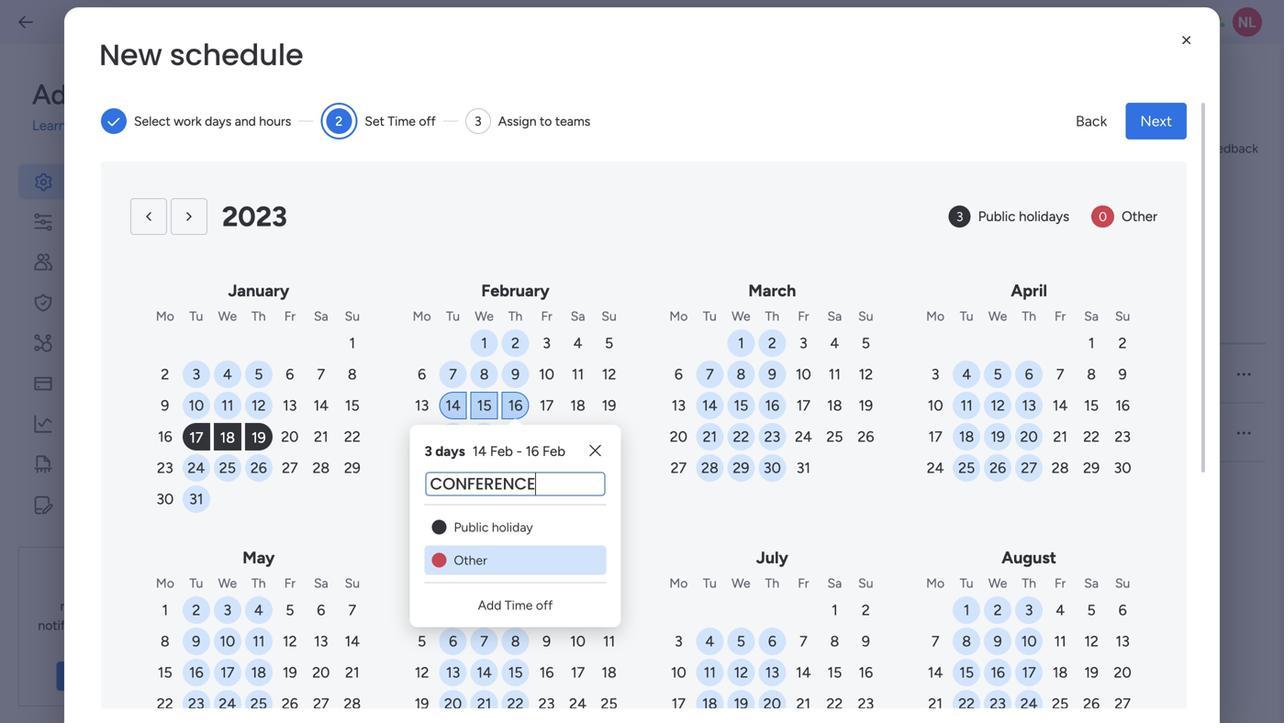 Task type: vqa. For each thing, say whether or not it's contained in the screenshot.
2nd v2 ellipsis image from the bottom of the page
no



Task type: describe. For each thing, give the bounding box(es) containing it.
july
[[757, 548, 789, 568]]

january
[[228, 281, 289, 301]]

users button
[[18, 245, 231, 281]]

give feedback button
[[1143, 134, 1266, 163]]

other button
[[425, 546, 606, 575]]

edit for new schedule
[[797, 425, 820, 441]]

api (setup and view your account api token) image
[[32, 332, 54, 354]]

tu for may
[[190, 576, 203, 591]]

th for june
[[509, 576, 523, 591]]

general
[[69, 172, 126, 191]]

add time off
[[478, 598, 553, 613]]

tu for august
[[960, 576, 974, 591]]

tidy up button
[[18, 447, 231, 483]]

0 vertical spatial other
[[1122, 208, 1158, 225]]

monday.com
[[60, 599, 134, 614]]

we for august
[[989, 576, 1008, 591]]

su for june
[[602, 576, 617, 591]]

add time off button
[[425, 591, 606, 620]]

fr for june
[[541, 576, 552, 591]]

2 29 button from the left
[[728, 455, 755, 482]]

stats
[[119, 414, 155, 434]]

learn more
[[65, 669, 130, 684]]

public for public holidays
[[979, 208, 1016, 225]]

working days
[[554, 310, 632, 326]]

august
[[1002, 548, 1057, 568]]

edit time off button for new schedule
[[797, 423, 920, 443]]

days for 3 days 14 feb - 16 feb
[[436, 443, 465, 460]]

security
[[69, 293, 130, 313]]

sa for may
[[314, 576, 328, 591]]

tidy up
[[69, 455, 125, 474]]

usage
[[69, 414, 115, 434]]

th for august
[[1022, 576, 1037, 591]]

mo for january
[[156, 309, 174, 324]]

customization
[[69, 212, 176, 232]]

sa for august
[[1085, 576, 1099, 591]]

give feedback
[[1176, 140, 1259, 156]]

may
[[243, 548, 275, 568]]

up
[[104, 455, 125, 474]]

assigned
[[921, 310, 974, 326]]

th for july
[[765, 576, 780, 591]]

0 horizontal spatial 31 button
[[183, 486, 210, 513]]

2 vertical spatial to
[[1084, 366, 1096, 382]]

public holiday button
[[425, 513, 606, 542]]

profile
[[314, 88, 359, 107]]

mo for june
[[413, 576, 431, 591]]

su for january
[[345, 309, 360, 324]]

tu for july
[[703, 576, 717, 591]]

security button
[[18, 285, 231, 321]]

set time off
[[365, 113, 436, 129]]

grid containing schedule
[[301, 293, 1266, 724]]

row group containing account schedule
[[305, 345, 1266, 462]]

close image
[[1178, 31, 1196, 50]]

tu for april
[[960, 309, 974, 324]]

content
[[69, 495, 130, 515]]

is
[[995, 366, 1004, 382]]

administration
[[32, 78, 215, 111]]

su for march
[[859, 309, 874, 324]]

to for assign
[[540, 113, 552, 129]]

2 horizontal spatial 30 button
[[1109, 455, 1137, 482]]

usage stats
[[69, 414, 155, 434]]

assign
[[498, 113, 537, 129]]

tidy
[[69, 455, 99, 474]]

new schedule dialog
[[0, 0, 1285, 724]]

work
[[305, 137, 380, 178]]

account schedule
[[320, 366, 424, 382]]

more inside button
[[100, 669, 130, 684]]

select work days and hours button
[[101, 108, 291, 134]]

march
[[749, 281, 796, 301]]

users
[[69, 253, 110, 272]]

mo for march
[[670, 309, 688, 324]]

we for april
[[989, 309, 1008, 324]]

customization button
[[18, 204, 231, 240]]

fr for january
[[284, 309, 296, 324]]

we for february
[[475, 309, 494, 324]]

holidays
[[1019, 208, 1070, 225]]

1 horizontal spatial 30 button
[[759, 455, 786, 482]]

give
[[1176, 140, 1202, 156]]

and
[[235, 113, 256, 129]]

working
[[554, 310, 602, 326]]

content directory
[[69, 495, 200, 515]]

0 horizontal spatial 30 button
[[151, 486, 179, 513]]

30 for the middle '30' button
[[764, 460, 781, 477]]

we for june
[[475, 576, 494, 591]]

New schedule field
[[95, 30, 840, 80]]

mo for july
[[670, 576, 688, 591]]

sa for march
[[828, 309, 842, 324]]

general button
[[18, 164, 231, 200]]

row containing new schedule
[[305, 404, 1266, 462]]

noah lott image
[[1233, 7, 1263, 37]]

administration learn more
[[32, 78, 215, 134]]

work schedule
[[305, 137, 521, 178]]

anyone who is not assigned to a schedule
[[920, 366, 1161, 382]]

schedule inside field
[[170, 34, 304, 75]]

tu for march
[[703, 309, 717, 324]]

public holidays
[[979, 208, 1070, 225]]

tu for june
[[446, 576, 460, 591]]

new schedule document
[[64, 7, 1220, 724]]

june
[[497, 548, 534, 568]]

get
[[72, 579, 94, 595]]

other inside button
[[454, 553, 487, 568]]

31 for left '31' button
[[189, 491, 203, 508]]

new schedule inside new schedule button
[[320, 425, 401, 441]]

directory
[[134, 495, 200, 515]]

time inside button
[[505, 598, 533, 613]]

fr for march
[[798, 309, 809, 324]]

holiday
[[492, 520, 533, 535]]

edit time off for new schedule
[[797, 425, 872, 441]]

row containing schedule
[[301, 293, 1266, 345]]

we for march
[[732, 309, 751, 324]]

back button
[[1061, 103, 1122, 140]]

billing button
[[18, 366, 231, 402]]

0
[[1099, 209, 1107, 225]]

su for july
[[859, 576, 874, 591]]

sa for june
[[571, 576, 585, 591]]

tu for january
[[190, 309, 203, 324]]

schedule inside button
[[350, 425, 401, 441]]

anyone
[[920, 366, 964, 382]]

learn inside administration learn more
[[32, 118, 66, 134]]

-
[[517, 443, 522, 460]]

teams
[[555, 113, 591, 129]]

su for august
[[1116, 576, 1131, 591]]

31 for '31' button to the top
[[797, 460, 811, 477]]

2 29 from the left
[[733, 460, 750, 477]]

default
[[438, 366, 480, 382]]

hours
[[259, 113, 291, 129]]

time off
[[797, 310, 845, 326]]

schedule
[[325, 310, 379, 326]]

add
[[478, 598, 502, 613]]

feedback
[[1205, 140, 1259, 156]]



Task type: locate. For each thing, give the bounding box(es) containing it.
1 horizontal spatial days
[[436, 443, 465, 460]]

16 button
[[502, 392, 529, 420], [759, 392, 786, 420], [1109, 392, 1137, 420], [151, 423, 179, 451], [183, 659, 210, 687], [533, 659, 561, 687], [852, 659, 880, 687], [984, 659, 1012, 687]]

th for april
[[1022, 309, 1037, 324]]

schedule down set time off
[[387, 137, 521, 178]]

select
[[134, 113, 171, 129]]

1 vertical spatial new schedule
[[320, 425, 401, 441]]

0 horizontal spatial other
[[454, 553, 487, 568]]

days inside button
[[205, 113, 232, 129]]

assigned
[[1030, 366, 1081, 382]]

learn more link
[[32, 116, 231, 136]]

1 29 button from the left
[[339, 455, 366, 482]]

mo for august
[[927, 576, 945, 591]]

1 vertical spatial edit
[[797, 425, 820, 441]]

3 29 button from the left
[[1078, 455, 1106, 482]]

1 vertical spatial learn
[[65, 669, 97, 684]]

usage stats button
[[18, 406, 231, 442]]

public holiday
[[454, 520, 533, 535]]

mo for may
[[156, 576, 174, 591]]

th for march
[[765, 309, 780, 324]]

9
[[512, 366, 520, 383], [768, 366, 777, 383], [1119, 366, 1127, 383], [161, 397, 169, 415], [192, 633, 200, 651], [543, 633, 551, 651], [862, 633, 870, 651], [994, 633, 1002, 651]]

fr for july
[[798, 576, 809, 591]]

more inside administration learn more
[[70, 118, 101, 134]]

slack
[[91, 637, 121, 653]]

15 button
[[339, 392, 366, 420], [471, 392, 498, 420], [728, 392, 755, 420], [1078, 392, 1106, 420], [151, 659, 179, 687], [502, 659, 529, 687], [821, 659, 849, 687], [953, 659, 981, 687]]

28 button
[[307, 455, 335, 482], [439, 455, 467, 482], [696, 455, 724, 482], [1047, 455, 1074, 482], [339, 690, 366, 718]]

we for may
[[218, 576, 237, 591]]

sa for january
[[314, 309, 328, 324]]

26 button
[[596, 423, 623, 451], [852, 423, 880, 451], [245, 455, 273, 482], [984, 455, 1012, 482], [276, 690, 304, 718], [1078, 690, 1106, 718]]

1 edit time off from the top
[[797, 366, 872, 382]]

row group
[[305, 345, 1266, 462]]

6
[[286, 366, 294, 383], [418, 366, 426, 383], [675, 366, 683, 383], [1025, 366, 1034, 383], [317, 602, 325, 619], [1119, 602, 1127, 619], [449, 633, 457, 651], [768, 633, 777, 651]]

1 horizontal spatial 29
[[733, 460, 750, 477]]

fr for august
[[1055, 576, 1066, 591]]

8 button
[[339, 361, 366, 388], [471, 361, 498, 388], [728, 361, 755, 388], [1078, 361, 1106, 388], [151, 628, 179, 656], [502, 628, 529, 656], [821, 628, 849, 656], [953, 628, 981, 656]]

learn more button
[[57, 662, 138, 691]]

schedule right account
[[372, 366, 424, 382]]

0 horizontal spatial 31
[[189, 491, 203, 508]]

work
[[174, 113, 202, 129]]

29
[[344, 460, 361, 477], [733, 460, 750, 477], [1084, 460, 1100, 477]]

back to workspace image
[[17, 13, 35, 31]]

days inside row
[[605, 310, 632, 326]]

0 horizontal spatial new
[[99, 34, 162, 75]]

1 edit time off button from the top
[[797, 365, 920, 384]]

0 horizontal spatial to
[[540, 113, 552, 129]]

we for january
[[218, 309, 237, 324]]

a
[[1100, 366, 1106, 382]]

1 horizontal spatial other
[[1122, 208, 1158, 225]]

assign to teams
[[498, 113, 591, 129]]

15
[[345, 397, 360, 415], [477, 397, 492, 415], [734, 397, 749, 415], [1085, 397, 1099, 415], [158, 664, 172, 682], [508, 664, 523, 682], [828, 664, 842, 682], [960, 664, 974, 682]]

sa for july
[[828, 576, 842, 591]]

23 button
[[502, 423, 529, 451], [759, 423, 786, 451], [1109, 423, 1137, 451], [151, 455, 179, 482], [183, 690, 210, 718], [533, 690, 561, 718], [852, 690, 880, 718], [984, 690, 1012, 718]]

1 vertical spatial public
[[454, 520, 489, 535]]

1 feb from the left
[[490, 443, 513, 460]]

0 horizontal spatial public
[[454, 520, 489, 535]]

assigned to
[[921, 310, 990, 326]]

schedule right a
[[1109, 366, 1161, 382]]

0 horizontal spatial days
[[205, 113, 232, 129]]

new schedule up select work days and hours button
[[99, 34, 304, 75]]

0 horizontal spatial 29 button
[[339, 455, 366, 482]]

0 vertical spatial to
[[540, 113, 552, 129]]

fr for april
[[1055, 309, 1066, 324]]

new down account
[[320, 425, 346, 441]]

to
[[540, 113, 552, 129], [978, 310, 990, 326], [1084, 366, 1096, 382]]

1 horizontal spatial public
[[979, 208, 1016, 225]]

30 for left '30' button
[[156, 491, 174, 508]]

public inside button
[[454, 520, 489, 535]]

profile link
[[296, 81, 377, 115]]

1 horizontal spatial new schedule
[[320, 425, 401, 441]]

more down 'administration'
[[70, 118, 101, 134]]

set
[[365, 113, 385, 129]]

new inside button
[[320, 425, 346, 441]]

off
[[419, 113, 436, 129], [828, 310, 845, 326], [855, 366, 872, 382], [855, 425, 872, 441], [536, 598, 553, 613]]

su for april
[[1116, 309, 1131, 324]]

sa for february
[[571, 309, 585, 324]]

row containing account schedule
[[305, 345, 1266, 404]]

17
[[540, 397, 554, 415], [797, 397, 811, 415], [929, 428, 943, 446], [189, 429, 203, 447], [221, 664, 235, 682], [571, 664, 585, 682], [1022, 664, 1036, 682], [672, 696, 686, 713]]

feb right -
[[543, 443, 566, 460]]

2 button
[[326, 108, 352, 134], [502, 330, 529, 357], [759, 330, 786, 357], [1109, 330, 1137, 357], [151, 361, 179, 388], [183, 597, 210, 624], [533, 597, 561, 624], [852, 597, 880, 624], [984, 597, 1012, 624]]

1 vertical spatial to
[[978, 310, 990, 326]]

row
[[301, 293, 1266, 345], [305, 345, 1266, 404], [305, 404, 1266, 462]]

25 button
[[821, 423, 849, 451], [214, 455, 241, 482], [953, 455, 981, 482], [245, 690, 273, 718], [596, 690, 623, 718], [1047, 690, 1074, 718]]

1 vertical spatial days
[[605, 310, 632, 326]]

14 button
[[307, 392, 335, 420], [439, 392, 467, 420], [696, 392, 724, 420], [1047, 392, 1074, 420], [339, 628, 366, 656], [471, 659, 498, 687], [790, 659, 818, 687], [922, 659, 950, 687]]

2 edit time off from the top
[[797, 425, 872, 441]]

notifications
[[38, 618, 110, 633]]

other
[[1122, 208, 1158, 225], [454, 553, 487, 568]]

2023
[[222, 200, 287, 233]]

1 vertical spatial 31
[[189, 491, 203, 508]]

th for january
[[252, 309, 266, 324]]

directly
[[113, 618, 157, 633]]

new up 'administration'
[[99, 34, 162, 75]]

new schedule button
[[305, 409, 551, 457]]

6 button
[[276, 361, 304, 388], [408, 361, 436, 388], [665, 361, 693, 388], [1016, 361, 1043, 388], [307, 597, 335, 624], [1109, 597, 1137, 624], [439, 628, 467, 656], [759, 628, 786, 656]]

th for may
[[252, 576, 266, 591]]

2 horizontal spatial to
[[1084, 366, 1096, 382]]

account
[[320, 366, 369, 382]]

1 edit from the top
[[797, 366, 820, 382]]

your
[[97, 579, 123, 595]]

16
[[508, 397, 523, 415], [765, 397, 780, 415], [1116, 397, 1130, 415], [158, 428, 172, 446], [526, 443, 539, 460], [189, 664, 204, 682], [540, 664, 554, 682], [859, 664, 873, 682], [991, 664, 1005, 682]]

3 days 14 feb - 16 feb
[[425, 443, 566, 460]]

2 horizontal spatial 29
[[1084, 460, 1100, 477]]

public left holiday
[[454, 520, 489, 535]]

1 vertical spatial more
[[100, 669, 130, 684]]

1
[[349, 335, 355, 352], [481, 335, 487, 352], [738, 335, 744, 352], [1089, 335, 1095, 352], [162, 602, 168, 619], [513, 602, 519, 619], [832, 602, 838, 619], [964, 602, 970, 619]]

2 edit time off button from the top
[[797, 423, 920, 443]]

time
[[388, 113, 416, 129], [797, 310, 825, 326], [823, 366, 851, 382], [823, 425, 851, 441], [505, 598, 533, 613]]

2 edit from the top
[[797, 425, 820, 441]]

grid
[[301, 293, 1266, 724]]

next
[[1141, 112, 1173, 130]]

su for february
[[602, 309, 617, 324]]

th for february
[[509, 309, 523, 324]]

0 horizontal spatial 29
[[344, 460, 361, 477]]

18 button
[[564, 392, 592, 420], [821, 392, 849, 420], [214, 423, 241, 451], [953, 423, 981, 451], [245, 659, 273, 687], [596, 659, 623, 687], [1047, 659, 1074, 687], [696, 690, 724, 718]]

30 button
[[759, 455, 786, 482], [1109, 455, 1137, 482], [151, 486, 179, 513]]

8
[[348, 366, 357, 383], [480, 366, 489, 383], [737, 366, 746, 383], [1087, 366, 1096, 383], [161, 633, 170, 651], [511, 633, 520, 651], [830, 633, 840, 651], [962, 633, 972, 651]]

0 vertical spatial 31
[[797, 460, 811, 477]]

2 horizontal spatial days
[[605, 310, 632, 326]]

days
[[205, 113, 232, 129], [605, 310, 632, 326], [436, 443, 465, 460]]

new
[[99, 34, 162, 75], [320, 425, 346, 441]]

to for assigned
[[978, 310, 990, 326]]

Time off name field
[[426, 472, 606, 496]]

0 horizontal spatial new schedule
[[99, 34, 304, 75]]

0 vertical spatial edit time off
[[797, 366, 872, 382]]

not
[[1008, 366, 1027, 382]]

13 button
[[276, 392, 304, 420], [408, 392, 436, 420], [665, 392, 693, 420], [1016, 392, 1043, 420], [307, 628, 335, 656], [1109, 628, 1137, 656], [439, 659, 467, 687], [759, 659, 786, 687]]

12 button
[[596, 361, 623, 388], [852, 361, 880, 388], [245, 392, 273, 420], [984, 392, 1012, 420], [276, 628, 304, 656], [1078, 628, 1106, 656], [408, 659, 436, 687], [728, 659, 755, 687]]

2
[[336, 113, 343, 129], [512, 335, 520, 352], [768, 335, 777, 352], [1119, 335, 1127, 352], [161, 366, 169, 383], [192, 602, 200, 619], [543, 602, 551, 619], [862, 602, 870, 619], [994, 602, 1002, 619]]

off inside button
[[536, 598, 553, 613]]

4
[[574, 335, 583, 352], [830, 335, 840, 352], [223, 366, 232, 383], [962, 366, 972, 383], [254, 602, 263, 619], [1056, 602, 1065, 619], [706, 633, 715, 651]]

public
[[979, 208, 1016, 225], [454, 520, 489, 535]]

0 horizontal spatial feb
[[490, 443, 513, 460]]

1 29 from the left
[[344, 460, 361, 477]]

30 for the right '30' button
[[1114, 460, 1132, 477]]

17 button
[[533, 392, 561, 420], [790, 392, 818, 420], [183, 423, 210, 451], [922, 423, 950, 451], [214, 659, 241, 687], [564, 659, 592, 687], [1016, 659, 1043, 687], [665, 690, 693, 718]]

public for public holiday
[[454, 520, 489, 535]]

billing
[[69, 374, 112, 393]]

select work days and hours
[[134, 113, 291, 129]]

1 horizontal spatial feb
[[543, 443, 566, 460]]

days for working days
[[605, 310, 632, 326]]

3
[[475, 113, 482, 129], [957, 209, 964, 225], [543, 335, 551, 352], [800, 335, 808, 352], [192, 366, 200, 383], [932, 366, 940, 383], [425, 443, 432, 460], [224, 602, 232, 619], [1025, 602, 1033, 619], [675, 633, 683, 651]]

1 vertical spatial other
[[454, 553, 487, 568]]

to left teams
[[540, 113, 552, 129]]

other down public holiday
[[454, 553, 487, 568]]

0 vertical spatial 31 button
[[790, 455, 818, 482]]

tu
[[190, 309, 203, 324], [446, 309, 460, 324], [703, 309, 717, 324], [960, 309, 974, 324], [614, 366, 627, 382], [614, 425, 627, 441], [190, 576, 203, 591], [446, 576, 460, 591], [703, 576, 717, 591], [960, 576, 974, 591]]

new schedule down account schedule
[[320, 425, 401, 441]]

days left -
[[436, 443, 465, 460]]

0 vertical spatial new schedule
[[99, 34, 304, 75]]

0 vertical spatial more
[[70, 118, 101, 134]]

fr for february
[[541, 309, 552, 324]]

to right assigned
[[978, 310, 990, 326]]

19
[[602, 397, 617, 415], [859, 397, 873, 415], [991, 428, 1005, 446], [252, 429, 266, 447], [283, 664, 297, 682], [1085, 664, 1099, 682], [415, 696, 429, 713], [734, 696, 749, 713]]

1 vertical spatial 31 button
[[183, 486, 210, 513]]

new inside field
[[99, 34, 162, 75]]

0 horizontal spatial 30
[[156, 491, 174, 508]]

0 vertical spatial edit time off button
[[797, 365, 920, 384]]

1 vertical spatial edit time off button
[[797, 423, 920, 443]]

1 horizontal spatial to
[[978, 310, 990, 326]]

learn down on
[[65, 669, 97, 684]]

edit
[[797, 366, 820, 382], [797, 425, 820, 441]]

0 vertical spatial learn
[[32, 118, 66, 134]]

on
[[73, 637, 88, 653]]

20 button
[[276, 423, 304, 451], [408, 423, 436, 451], [665, 423, 693, 451], [1016, 423, 1043, 451], [307, 659, 335, 687], [1109, 659, 1137, 687], [439, 690, 467, 718], [759, 690, 786, 718]]

2 vertical spatial days
[[436, 443, 465, 460]]

edit time off for account schedule
[[797, 366, 872, 382]]

schedule down account schedule
[[350, 425, 401, 441]]

su
[[345, 309, 360, 324], [602, 309, 617, 324], [859, 309, 874, 324], [1116, 309, 1131, 324], [551, 366, 566, 382], [551, 425, 566, 441], [345, 576, 360, 591], [602, 576, 617, 591], [859, 576, 874, 591], [1116, 576, 1131, 591]]

7 button
[[307, 361, 335, 388], [439, 361, 467, 388], [696, 361, 724, 388], [1047, 361, 1074, 388], [339, 597, 366, 624], [471, 628, 498, 656], [790, 628, 818, 656], [922, 628, 950, 656]]

schedule
[[170, 34, 304, 75], [387, 137, 521, 178], [372, 366, 424, 382], [1109, 366, 1161, 382], [350, 425, 401, 441]]

feb left -
[[490, 443, 513, 460]]

1 horizontal spatial 29 button
[[728, 455, 755, 482]]

1 horizontal spatial 31
[[797, 460, 811, 477]]

we for july
[[732, 576, 751, 591]]

content directory button
[[18, 487, 231, 523]]

edit time off button for account schedule
[[797, 365, 920, 384]]

public left holidays
[[979, 208, 1016, 225]]

5
[[605, 335, 614, 352], [862, 335, 870, 352], [255, 366, 263, 383], [994, 366, 1002, 383], [286, 602, 294, 619], [1088, 602, 1096, 619], [418, 633, 426, 651], [737, 633, 746, 651]]

edit for account schedule
[[797, 366, 820, 382]]

days left and
[[205, 113, 232, 129]]

february
[[482, 281, 550, 301]]

schedule up and
[[170, 34, 304, 75]]

1 horizontal spatial new
[[320, 425, 346, 441]]

0 vertical spatial public
[[979, 208, 1016, 225]]

days right working
[[605, 310, 632, 326]]

3 29 from the left
[[1084, 460, 1100, 477]]

get your monday.com notifications directly on slack
[[38, 579, 157, 653]]

new schedule inside new schedule field
[[99, 34, 304, 75]]

su for may
[[345, 576, 360, 591]]

5 button
[[596, 330, 623, 357], [852, 330, 880, 357], [245, 361, 273, 388], [984, 361, 1012, 388], [276, 597, 304, 624], [1078, 597, 1106, 624], [408, 628, 436, 656], [728, 628, 755, 656]]

sa for april
[[1085, 309, 1099, 324]]

29 button
[[339, 455, 366, 482], [728, 455, 755, 482], [1078, 455, 1106, 482]]

22
[[344, 428, 361, 446], [476, 428, 493, 446], [733, 428, 750, 446], [1084, 428, 1100, 446], [157, 696, 173, 713], [507, 696, 524, 713], [827, 696, 843, 713], [959, 696, 975, 713]]

april
[[1011, 281, 1048, 301]]

0 vertical spatial new
[[99, 34, 162, 75]]

more down the slack
[[100, 669, 130, 684]]

1 horizontal spatial 30
[[764, 460, 781, 477]]

learn down 'administration'
[[32, 118, 66, 134]]

other right "0"
[[1122, 208, 1158, 225]]

to left a
[[1084, 366, 1096, 382]]

0 vertical spatial edit
[[797, 366, 820, 382]]

1 vertical spatial new
[[320, 425, 346, 441]]

who
[[968, 366, 992, 382]]

mo for february
[[413, 309, 431, 324]]

back
[[1076, 112, 1108, 130]]

1 vertical spatial edit time off
[[797, 425, 872, 441]]

fr for may
[[284, 576, 296, 591]]

0 vertical spatial days
[[205, 113, 232, 129]]

2 horizontal spatial 29 button
[[1078, 455, 1106, 482]]

learn inside learn more button
[[65, 669, 97, 684]]

tu for february
[[446, 309, 460, 324]]

default element
[[431, 363, 508, 385]]

mo for april
[[927, 309, 945, 324]]

2 feb from the left
[[543, 443, 566, 460]]

next button
[[1126, 103, 1187, 140]]

2 horizontal spatial 30
[[1114, 460, 1132, 477]]

to inside new schedule document
[[540, 113, 552, 129]]

feb
[[490, 443, 513, 460], [543, 443, 566, 460]]

1 horizontal spatial 31 button
[[790, 455, 818, 482]]



